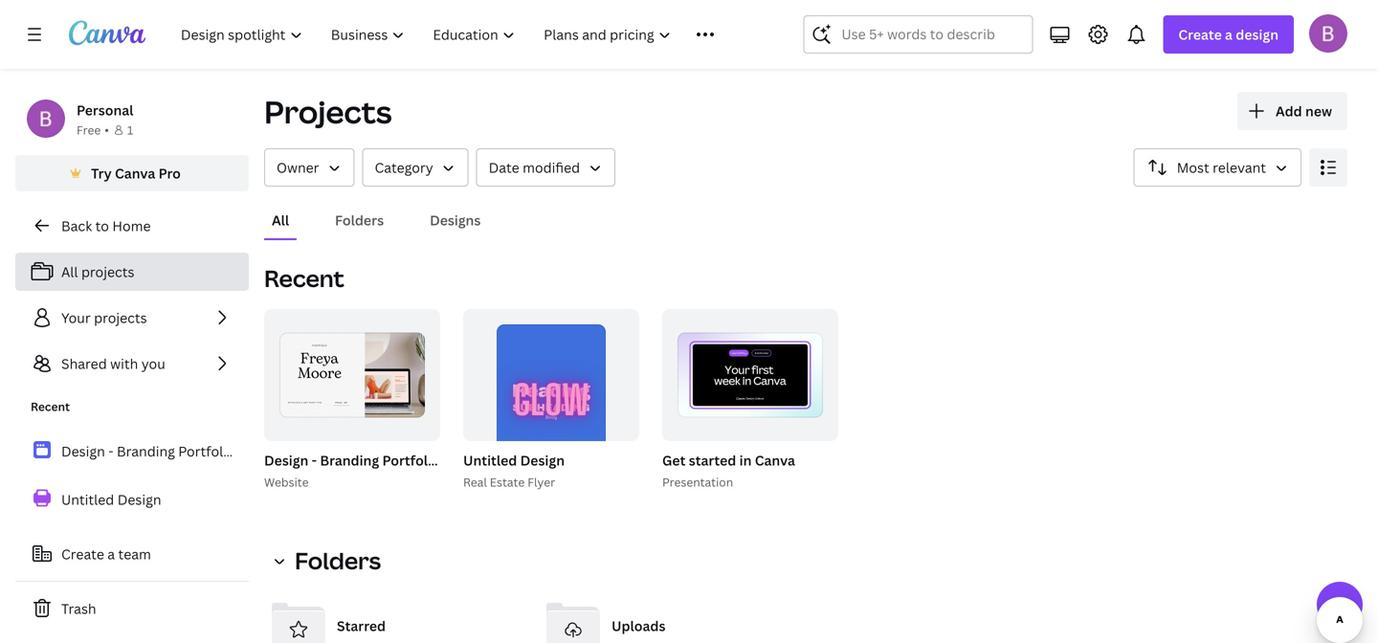 Task type: locate. For each thing, give the bounding box(es) containing it.
untitled design link
[[15, 479, 249, 520]]

all projects link
[[15, 253, 249, 291]]

create a team
[[61, 545, 151, 563]]

1 horizontal spatial all
[[272, 211, 289, 229]]

1 left 9
[[395, 419, 401, 432]]

all
[[272, 211, 289, 229], [61, 263, 78, 281]]

of
[[403, 419, 418, 432], [603, 419, 618, 432], [795, 419, 809, 432]]

projects down back to home
[[81, 263, 134, 281]]

1 horizontal spatial create
[[1179, 25, 1222, 44]]

create
[[1179, 25, 1222, 44], [61, 545, 104, 563]]

all up the your
[[61, 263, 78, 281]]

0 vertical spatial website
[[443, 451, 496, 469]]

get started in canva presentation
[[662, 451, 795, 490]]

your projects
[[61, 309, 147, 327]]

design inside the design - branding portfolio website in white  grey  black  light classic minimal style website
[[264, 451, 309, 469]]

0 vertical spatial recent
[[264, 263, 344, 294]]

in inside the design - branding portfolio website in white  grey  black  light classic minimal style website
[[499, 451, 511, 469]]

bob builder image
[[1309, 14, 1348, 52]]

1 left 2
[[595, 419, 601, 432]]

0 horizontal spatial create
[[61, 545, 104, 563]]

create inside button
[[61, 545, 104, 563]]

a left team at the bottom of page
[[107, 545, 115, 563]]

folders down category
[[335, 211, 384, 229]]

0 vertical spatial all
[[272, 211, 289, 229]]

canva down 1 of 30
[[755, 451, 795, 469]]

1 horizontal spatial a
[[1225, 25, 1233, 44]]

design left -
[[264, 451, 309, 469]]

untitled design button
[[463, 449, 565, 473]]

website
[[443, 451, 496, 469], [264, 474, 309, 490]]

1 vertical spatial a
[[107, 545, 115, 563]]

1 horizontal spatial design
[[264, 451, 309, 469]]

1 vertical spatial website
[[264, 474, 309, 490]]

create for create a team
[[61, 545, 104, 563]]

of for canva
[[795, 419, 809, 432]]

untitled design list
[[15, 431, 249, 568]]

all inside button
[[272, 211, 289, 229]]

website up folders dropdown button
[[264, 474, 309, 490]]

untitled design real estate flyer
[[463, 451, 565, 490]]

shared with you
[[61, 355, 165, 373]]

1 vertical spatial folders
[[295, 545, 381, 576]]

a for team
[[107, 545, 115, 563]]

canva inside get started in canva presentation
[[755, 451, 795, 469]]

0 vertical spatial projects
[[81, 263, 134, 281]]

0 horizontal spatial all
[[61, 263, 78, 281]]

untitled up create a team
[[61, 490, 114, 508]]

relevant
[[1213, 158, 1266, 177]]

0 horizontal spatial of
[[403, 419, 418, 432]]

most
[[1177, 158, 1210, 177]]

your
[[61, 309, 91, 327]]

Search search field
[[842, 16, 995, 53]]

0 horizontal spatial website
[[264, 474, 309, 490]]

in
[[499, 451, 511, 469], [740, 451, 752, 469]]

1 horizontal spatial canva
[[755, 451, 795, 469]]

free •
[[77, 122, 109, 138]]

1 vertical spatial recent
[[31, 399, 70, 414]]

home
[[112, 217, 151, 235]]

create a design button
[[1163, 15, 1294, 54]]

0 horizontal spatial design
[[117, 490, 161, 508]]

canva
[[115, 164, 155, 182], [755, 451, 795, 469]]

1 horizontal spatial recent
[[264, 263, 344, 294]]

a
[[1225, 25, 1233, 44], [107, 545, 115, 563]]

uploads link
[[539, 592, 798, 643]]

2 horizontal spatial design
[[520, 451, 565, 469]]

3 of from the left
[[795, 419, 809, 432]]

add new button
[[1238, 92, 1348, 130]]

2 of from the left
[[603, 419, 618, 432]]

folders
[[335, 211, 384, 229], [295, 545, 381, 576]]

canva inside button
[[115, 164, 155, 182]]

untitled
[[463, 451, 517, 469], [61, 490, 114, 508]]

30
[[812, 419, 825, 432]]

1 horizontal spatial of
[[603, 419, 618, 432]]

team
[[118, 545, 151, 563]]

1 of 2
[[595, 419, 626, 432]]

date
[[489, 158, 519, 177]]

2 horizontal spatial of
[[795, 419, 809, 432]]

started
[[689, 451, 736, 469]]

1 of 9
[[395, 419, 427, 432]]

create for create a design
[[1179, 25, 1222, 44]]

starred
[[337, 617, 386, 635]]

0 vertical spatial create
[[1179, 25, 1222, 44]]

create inside dropdown button
[[1179, 25, 1222, 44]]

of left 30
[[795, 419, 809, 432]]

design
[[264, 451, 309, 469], [520, 451, 565, 469], [117, 490, 161, 508]]

1 left 30
[[786, 419, 792, 432]]

create a team button
[[15, 535, 249, 573]]

classic
[[674, 451, 720, 469]]

1
[[127, 122, 133, 138], [395, 419, 401, 432], [595, 419, 601, 432], [786, 419, 792, 432]]

projects
[[81, 263, 134, 281], [94, 309, 147, 327]]

1 vertical spatial untitled
[[61, 490, 114, 508]]

in up estate
[[499, 451, 511, 469]]

untitled for untitled design
[[61, 490, 114, 508]]

? button
[[1317, 582, 1363, 628]]

most relevant
[[1177, 158, 1266, 177]]

projects right the your
[[94, 309, 147, 327]]

to
[[95, 217, 109, 235]]

a left design
[[1225, 25, 1233, 44]]

0 vertical spatial folders
[[335, 211, 384, 229]]

back to home
[[61, 217, 151, 235]]

of left 9
[[403, 419, 418, 432]]

untitled for untitled design real estate flyer
[[463, 451, 517, 469]]

a inside create a design dropdown button
[[1225, 25, 1233, 44]]

0 horizontal spatial canva
[[115, 164, 155, 182]]

2 in from the left
[[740, 451, 752, 469]]

starred link
[[264, 592, 524, 643]]

design inside untitled design real estate flyer
[[520, 451, 565, 469]]

create left team at the bottom of page
[[61, 545, 104, 563]]

1 in from the left
[[499, 451, 511, 469]]

list
[[15, 253, 249, 383]]

design - branding portfolio website in white  grey  black  light classic minimal style button
[[264, 449, 812, 473]]

in right the started
[[740, 451, 752, 469]]

top level navigation element
[[168, 15, 757, 54], [168, 15, 757, 54]]

recent down shared
[[31, 399, 70, 414]]

1 for design
[[395, 419, 401, 432]]

all inside list
[[61, 263, 78, 281]]

0 horizontal spatial in
[[499, 451, 511, 469]]

designs button
[[422, 202, 488, 238]]

recent down all button
[[264, 263, 344, 294]]

1 horizontal spatial in
[[740, 451, 752, 469]]

folders button
[[327, 202, 392, 238]]

create a design
[[1179, 25, 1279, 44]]

a for design
[[1225, 25, 1233, 44]]

a inside the create a team button
[[107, 545, 115, 563]]

try
[[91, 164, 112, 182]]

untitled inside untitled design real estate flyer
[[463, 451, 517, 469]]

1 vertical spatial all
[[61, 263, 78, 281]]

list containing all projects
[[15, 253, 249, 383]]

website up real
[[443, 451, 496, 469]]

1 of from the left
[[403, 419, 418, 432]]

modified
[[523, 158, 580, 177]]

of left 2
[[603, 419, 618, 432]]

1 horizontal spatial untitled
[[463, 451, 517, 469]]

design for untitled design
[[117, 490, 161, 508]]

all down the owner
[[272, 211, 289, 229]]

0 vertical spatial untitled
[[463, 451, 517, 469]]

0 vertical spatial canva
[[115, 164, 155, 182]]

free
[[77, 122, 101, 138]]

flyer
[[528, 474, 555, 490]]

create left design
[[1179, 25, 1222, 44]]

trash link
[[15, 590, 249, 628]]

1 vertical spatial create
[[61, 545, 104, 563]]

add
[[1276, 102, 1302, 120]]

0 horizontal spatial untitled
[[61, 490, 114, 508]]

folders button
[[264, 542, 393, 580]]

None search field
[[803, 15, 1033, 54]]

0 vertical spatial a
[[1225, 25, 1233, 44]]

folders up starred on the bottom left of the page
[[295, 545, 381, 576]]

pro
[[158, 164, 181, 182]]

0 horizontal spatial a
[[107, 545, 115, 563]]

untitled inside list
[[61, 490, 114, 508]]

all for all
[[272, 211, 289, 229]]

untitled up real
[[463, 451, 517, 469]]

1 vertical spatial projects
[[94, 309, 147, 327]]

design up team at the bottom of page
[[117, 490, 161, 508]]

design up flyer
[[520, 451, 565, 469]]

1 vertical spatial canva
[[755, 451, 795, 469]]

minimal
[[723, 451, 775, 469]]

design inside list
[[117, 490, 161, 508]]

recent
[[264, 263, 344, 294], [31, 399, 70, 414]]

canva right try
[[115, 164, 155, 182]]

Sort by button
[[1134, 148, 1302, 187]]



Task type: vqa. For each thing, say whether or not it's contained in the screenshot.
Create A Design 'dropdown button'
yes



Task type: describe. For each thing, give the bounding box(es) containing it.
in inside get started in canva presentation
[[740, 451, 752, 469]]

add new
[[1276, 102, 1332, 120]]

owner
[[277, 158, 319, 177]]

back to home link
[[15, 207, 249, 245]]

folders inside dropdown button
[[295, 545, 381, 576]]

untitled design
[[61, 490, 161, 508]]

1 for untitled
[[595, 419, 601, 432]]

all projects
[[61, 263, 134, 281]]

black
[[596, 451, 632, 469]]

1 for get
[[786, 419, 792, 432]]

folders inside button
[[335, 211, 384, 229]]

back
[[61, 217, 92, 235]]

design for untitled design real estate flyer
[[520, 451, 565, 469]]

get started in canva button
[[662, 449, 795, 473]]

projects for all projects
[[81, 263, 134, 281]]

your projects link
[[15, 299, 249, 337]]

real
[[463, 474, 487, 490]]

estate
[[490, 474, 525, 490]]

Date modified button
[[476, 148, 616, 187]]

branding
[[320, 451, 379, 469]]

9
[[420, 419, 427, 432]]

shared with you link
[[15, 345, 249, 383]]

grey
[[559, 451, 590, 469]]

of for estate
[[603, 419, 618, 432]]

?
[[1335, 591, 1345, 618]]

presentation
[[662, 474, 733, 490]]

new
[[1306, 102, 1332, 120]]

0 horizontal spatial recent
[[31, 399, 70, 414]]

of for portfolio
[[403, 419, 418, 432]]

1 right "•"
[[127, 122, 133, 138]]

all button
[[264, 202, 297, 238]]

white
[[514, 451, 552, 469]]

designs
[[430, 211, 481, 229]]

trash
[[61, 600, 96, 618]]

date modified
[[489, 158, 580, 177]]

projects
[[264, 91, 392, 133]]

design
[[1236, 25, 1279, 44]]

you
[[141, 355, 165, 373]]

get
[[662, 451, 686, 469]]

Owner button
[[264, 148, 355, 187]]

design - branding portfolio website in white  grey  black  light classic minimal style website
[[264, 451, 812, 490]]

shared
[[61, 355, 107, 373]]

portfolio
[[382, 451, 440, 469]]

all for all projects
[[61, 263, 78, 281]]

personal
[[77, 101, 133, 119]]

with
[[110, 355, 138, 373]]

1 horizontal spatial website
[[443, 451, 496, 469]]

projects for your projects
[[94, 309, 147, 327]]

2
[[620, 419, 626, 432]]

style
[[778, 451, 812, 469]]

1 of 30
[[786, 419, 825, 432]]

try canva pro button
[[15, 155, 249, 191]]

try canva pro
[[91, 164, 181, 182]]

•
[[105, 122, 109, 138]]

category
[[375, 158, 433, 177]]

-
[[312, 451, 317, 469]]

Category button
[[362, 148, 469, 187]]

uploads
[[612, 617, 666, 635]]

light
[[638, 451, 671, 469]]



